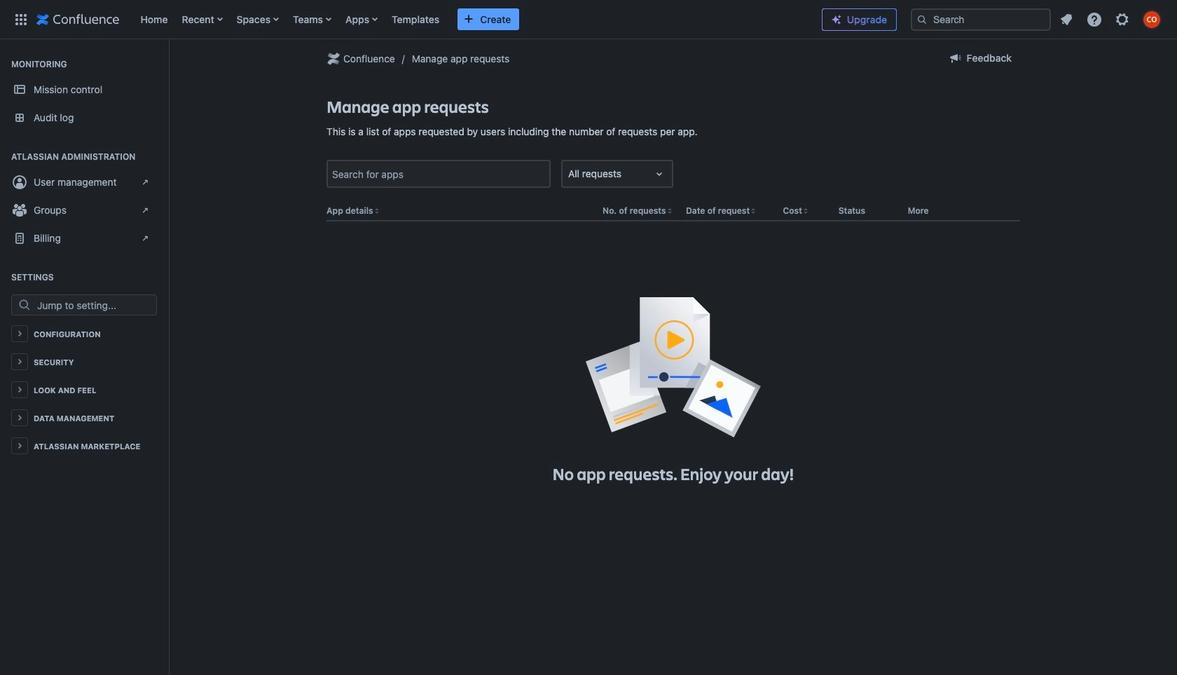 Task type: describe. For each thing, give the bounding box(es) containing it.
notification icon image
[[1059, 11, 1075, 28]]

collapse sidebar image
[[153, 46, 184, 74]]

global element
[[8, 0, 811, 39]]

help icon image
[[1087, 11, 1104, 28]]

list for appswitcher icon
[[134, 0, 811, 39]]

search image
[[917, 14, 928, 25]]



Task type: vqa. For each thing, say whether or not it's contained in the screenshot.
SEARCH image
yes



Task type: locate. For each thing, give the bounding box(es) containing it.
confluence image
[[36, 11, 120, 28], [36, 11, 120, 28]]

1 horizontal spatial list
[[1054, 7, 1169, 32]]

banner
[[0, 0, 1178, 42]]

None text field
[[569, 167, 571, 181]]

open image
[[651, 166, 668, 183]]

Search field
[[911, 8, 1052, 30]]

Search for requested apps field
[[328, 162, 550, 187]]

appswitcher icon image
[[13, 11, 29, 28]]

premium image
[[832, 14, 843, 25]]

list
[[134, 0, 811, 39], [1054, 7, 1169, 32]]

list for premium icon
[[1054, 7, 1169, 32]]

0 horizontal spatial list
[[134, 0, 811, 39]]

Settings Search field
[[33, 295, 156, 315]]

settings icon image
[[1115, 11, 1132, 28]]

None search field
[[911, 8, 1052, 30]]

context icon image
[[325, 50, 342, 67], [325, 50, 342, 67]]



